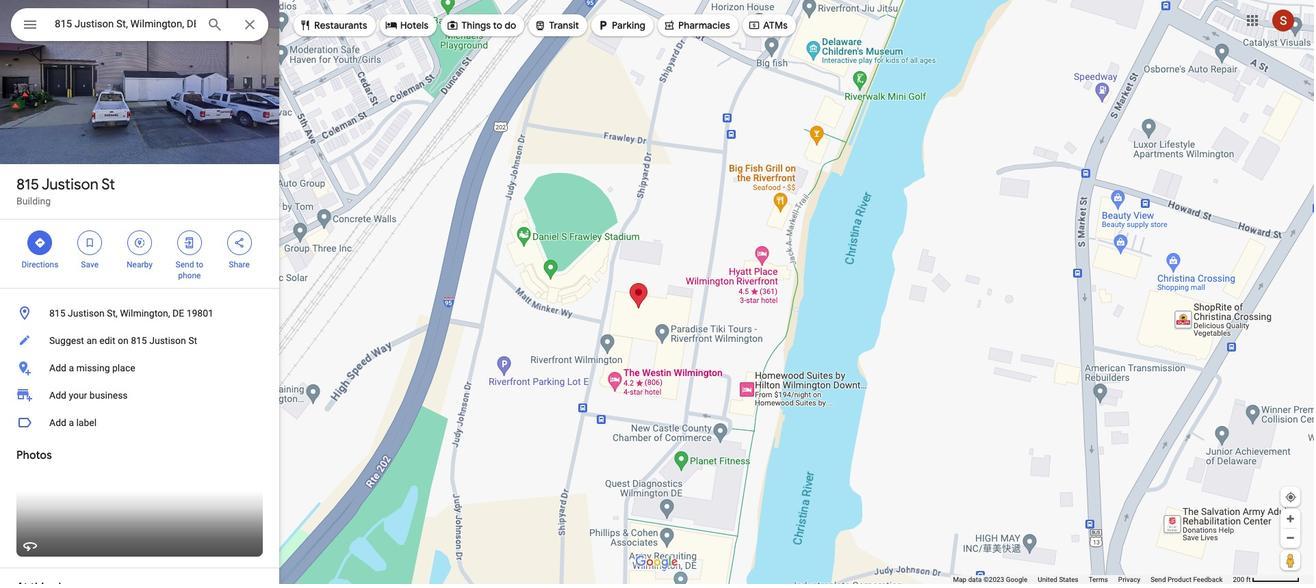 Task type: locate. For each thing, give the bounding box(es) containing it.
hotels
[[400, 19, 429, 32]]

suggest an edit on 815 justison st
[[49, 336, 197, 347]]

0 vertical spatial add
[[49, 363, 66, 374]]

0 vertical spatial st
[[101, 175, 115, 195]]

footer
[[954, 576, 1234, 585]]

restaurants
[[314, 19, 368, 32]]

save
[[81, 260, 99, 270]]

add
[[49, 363, 66, 374], [49, 390, 66, 401], [49, 418, 66, 429]]

 pharmacies
[[664, 18, 731, 33]]

send up "phone"
[[176, 260, 194, 270]]

0 vertical spatial a
[[69, 363, 74, 374]]

united states
[[1038, 577, 1079, 584]]

2 horizontal spatial 815
[[131, 336, 147, 347]]

2 vertical spatial 815
[[131, 336, 147, 347]]

1 vertical spatial add
[[49, 390, 66, 401]]

st inside 815 justison st building
[[101, 175, 115, 195]]

share
[[229, 260, 250, 270]]

0 vertical spatial justison
[[42, 175, 98, 195]]

to inside send to phone
[[196, 260, 203, 270]]

815 inside 815 justison st building
[[16, 175, 39, 195]]

do
[[505, 19, 517, 32]]

map data ©2023 google
[[954, 577, 1028, 584]]

to up "phone"
[[196, 260, 203, 270]]


[[664, 18, 676, 33]]

815
[[16, 175, 39, 195], [49, 308, 65, 319], [131, 336, 147, 347]]

815 inside 'button'
[[49, 308, 65, 319]]

add inside button
[[49, 418, 66, 429]]

a left label
[[69, 418, 74, 429]]

add your business link
[[0, 382, 279, 410]]

justison inside 'button'
[[68, 308, 105, 319]]

justison left st,
[[68, 308, 105, 319]]

send
[[176, 260, 194, 270], [1151, 577, 1167, 584]]

0 horizontal spatial 815
[[16, 175, 39, 195]]

send product feedback
[[1151, 577, 1224, 584]]

©2023
[[984, 577, 1005, 584]]

200 ft
[[1234, 577, 1252, 584]]

send for send to phone
[[176, 260, 194, 270]]

 button
[[11, 8, 49, 44]]

1 vertical spatial st
[[188, 336, 197, 347]]

1 vertical spatial to
[[196, 260, 203, 270]]

a
[[69, 363, 74, 374], [69, 418, 74, 429]]

show street view coverage image
[[1281, 551, 1301, 571]]

None field
[[55, 16, 196, 32]]


[[34, 236, 46, 251]]

place
[[112, 363, 135, 374]]

a inside add a label button
[[69, 418, 74, 429]]

footer containing map data ©2023 google
[[954, 576, 1234, 585]]

 parking
[[597, 18, 646, 33]]

3 add from the top
[[49, 418, 66, 429]]

add down suggest
[[49, 363, 66, 374]]

0 vertical spatial send
[[176, 260, 194, 270]]

1 vertical spatial 815
[[49, 308, 65, 319]]

to inside  things to do
[[493, 19, 503, 32]]

a left missing
[[69, 363, 74, 374]]

pharmacies
[[679, 19, 731, 32]]

layers
[[33, 556, 55, 565]]

a inside add a missing place button
[[69, 363, 74, 374]]

1 horizontal spatial 815
[[49, 308, 65, 319]]

add left your on the bottom left of the page
[[49, 390, 66, 401]]

0 horizontal spatial send
[[176, 260, 194, 270]]

send inside 'button'
[[1151, 577, 1167, 584]]

suggest
[[49, 336, 84, 347]]

justison for st
[[42, 175, 98, 195]]

0 vertical spatial 815
[[16, 175, 39, 195]]

map
[[954, 577, 967, 584]]

1 horizontal spatial to
[[493, 19, 503, 32]]

justison up building
[[42, 175, 98, 195]]

google
[[1007, 577, 1028, 584]]

1 horizontal spatial send
[[1151, 577, 1167, 584]]

send left product at right bottom
[[1151, 577, 1167, 584]]

815 up suggest
[[49, 308, 65, 319]]

your
[[69, 390, 87, 401]]

parking
[[612, 19, 646, 32]]

add left label
[[49, 418, 66, 429]]

815 up building
[[16, 175, 39, 195]]

2 add from the top
[[49, 390, 66, 401]]

an
[[87, 336, 97, 347]]


[[534, 18, 547, 33]]

add a missing place
[[49, 363, 135, 374]]

815 for st,
[[49, 308, 65, 319]]

things
[[462, 19, 491, 32]]

justison down de
[[149, 336, 186, 347]]

add for add your business
[[49, 390, 66, 401]]

815 right on at the left of the page
[[131, 336, 147, 347]]

815 justison st building
[[16, 175, 115, 207]]

815 inside button
[[131, 336, 147, 347]]

st
[[101, 175, 115, 195], [188, 336, 197, 347]]

atms
[[764, 19, 788, 32]]

united states button
[[1038, 576, 1079, 585]]

on
[[118, 336, 129, 347]]

0 horizontal spatial st
[[101, 175, 115, 195]]

0 vertical spatial to
[[493, 19, 503, 32]]


[[299, 18, 312, 33]]

justison inside 815 justison st building
[[42, 175, 98, 195]]

2 vertical spatial justison
[[149, 336, 186, 347]]

google maps element
[[0, 0, 1315, 585]]

0 horizontal spatial to
[[196, 260, 203, 270]]

 atms
[[749, 18, 788, 33]]

zoom in image
[[1286, 514, 1297, 525]]

footer inside google maps element
[[954, 576, 1234, 585]]

photos
[[16, 449, 52, 463]]

add a label
[[49, 418, 97, 429]]

send inside send to phone
[[176, 260, 194, 270]]

add inside button
[[49, 363, 66, 374]]

2 vertical spatial add
[[49, 418, 66, 429]]

 hotels
[[385, 18, 429, 33]]

2 a from the top
[[69, 418, 74, 429]]

send to phone
[[176, 260, 203, 281]]

1 horizontal spatial st
[[188, 336, 197, 347]]

to
[[493, 19, 503, 32], [196, 260, 203, 270]]

 search field
[[11, 8, 268, 44]]

1 add from the top
[[49, 363, 66, 374]]

justison
[[42, 175, 98, 195], [68, 308, 105, 319], [149, 336, 186, 347]]

1 vertical spatial justison
[[68, 308, 105, 319]]

1 a from the top
[[69, 363, 74, 374]]

to left do
[[493, 19, 503, 32]]

1 vertical spatial a
[[69, 418, 74, 429]]

1 vertical spatial send
[[1151, 577, 1167, 584]]

nearby
[[127, 260, 153, 270]]



Task type: describe. For each thing, give the bounding box(es) containing it.
815 for st
[[16, 175, 39, 195]]

st,
[[107, 308, 118, 319]]

zoom out image
[[1286, 534, 1297, 544]]

 things to do
[[447, 18, 517, 33]]

building
[[16, 196, 51, 207]]


[[134, 236, 146, 251]]

815 justison st, wilmington, de 19801
[[49, 308, 214, 319]]

justison for st,
[[68, 308, 105, 319]]

united
[[1038, 577, 1058, 584]]

edit
[[99, 336, 115, 347]]

product
[[1168, 577, 1192, 584]]

send product feedback button
[[1151, 576, 1224, 585]]

label
[[76, 418, 97, 429]]

terms
[[1089, 577, 1109, 584]]

google account: sheryl atherton  
(sheryl.atherton@adept.ai) image
[[1273, 9, 1295, 31]]

phone
[[178, 271, 201, 281]]


[[183, 236, 196, 251]]

st inside button
[[188, 336, 197, 347]]

add for add a missing place
[[49, 363, 66, 374]]

815 justison st, wilmington, de 19801 button
[[0, 300, 279, 327]]

justison inside button
[[149, 336, 186, 347]]

data
[[969, 577, 982, 584]]

815 justison st main content
[[0, 0, 279, 585]]

 restaurants
[[299, 18, 368, 33]]


[[22, 15, 38, 34]]

ft
[[1247, 577, 1252, 584]]

200 ft button
[[1234, 577, 1301, 584]]

suggest an edit on 815 justison st button
[[0, 327, 279, 355]]


[[749, 18, 761, 33]]

200
[[1234, 577, 1245, 584]]

show your location image
[[1286, 492, 1298, 504]]

send for send product feedback
[[1151, 577, 1167, 584]]

a for label
[[69, 418, 74, 429]]

815 Justison St, Wilmington, DE 19801 field
[[11, 8, 268, 41]]

wilmington,
[[120, 308, 170, 319]]


[[447, 18, 459, 33]]

add for add a label
[[49, 418, 66, 429]]

missing
[[76, 363, 110, 374]]

add a missing place button
[[0, 355, 279, 382]]

none field inside 815 justison st, wilmington, de 19801 field
[[55, 16, 196, 32]]

directions
[[22, 260, 58, 270]]

terms button
[[1089, 576, 1109, 585]]

privacy
[[1119, 577, 1141, 584]]

privacy button
[[1119, 576, 1141, 585]]


[[233, 236, 246, 251]]

 transit
[[534, 18, 579, 33]]

19801
[[187, 308, 214, 319]]

transit
[[549, 19, 579, 32]]

add a label button
[[0, 410, 279, 437]]


[[385, 18, 398, 33]]

actions for 815 justison st region
[[0, 220, 279, 288]]


[[84, 236, 96, 251]]


[[597, 18, 610, 33]]

de
[[173, 308, 184, 319]]

add your business
[[49, 390, 128, 401]]

feedback
[[1194, 577, 1224, 584]]

a for missing
[[69, 363, 74, 374]]

business
[[90, 390, 128, 401]]

states
[[1060, 577, 1079, 584]]



Task type: vqa. For each thing, say whether or not it's contained in the screenshot.
the Zoom out icon
yes



